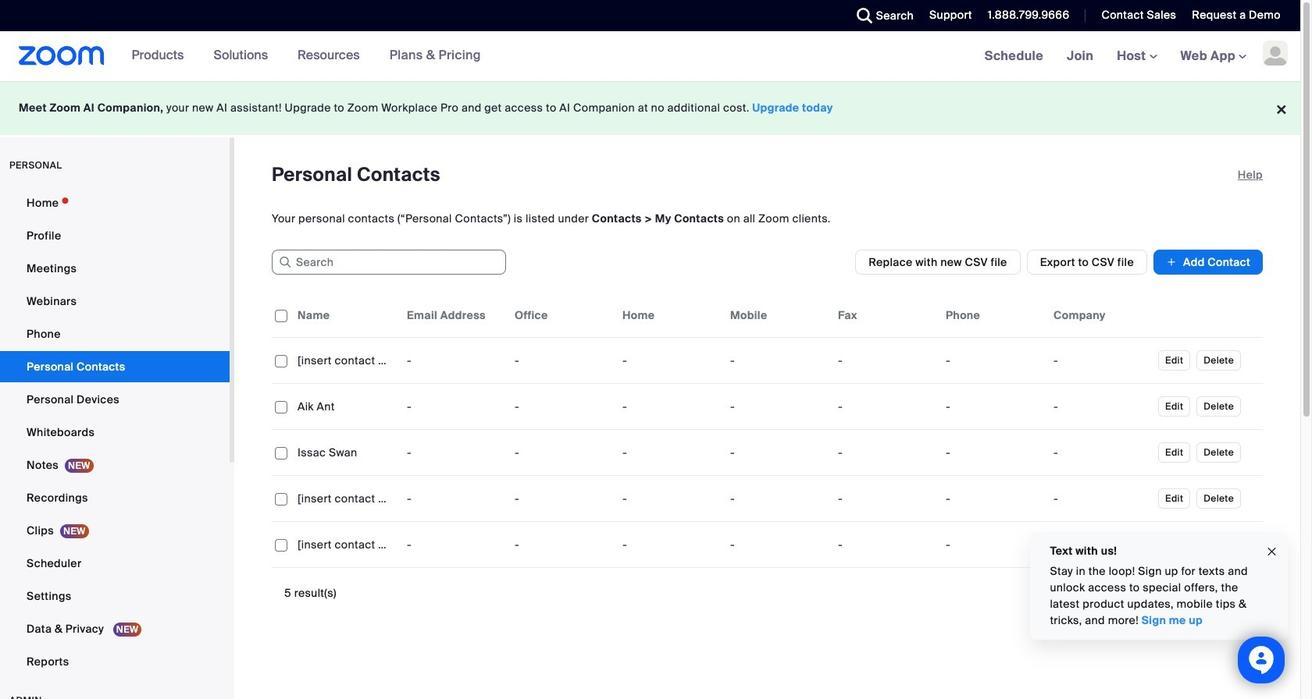 Task type: describe. For each thing, give the bounding box(es) containing it.
Search Contacts Input text field
[[272, 250, 506, 275]]

close image
[[1265, 543, 1278, 561]]

zoom logo image
[[19, 46, 104, 66]]



Task type: locate. For each thing, give the bounding box(es) containing it.
profile picture image
[[1263, 41, 1288, 66]]

add image
[[1166, 255, 1177, 270]]

meetings navigation
[[973, 31, 1300, 82]]

cell
[[940, 345, 1047, 376], [1047, 345, 1155, 376], [940, 391, 1047, 423], [1047, 391, 1155, 423], [940, 437, 1047, 469], [1047, 437, 1155, 469], [940, 483, 1047, 515], [1047, 483, 1155, 515], [1155, 529, 1263, 562], [940, 530, 1047, 561], [1047, 530, 1155, 561]]

personal menu menu
[[0, 187, 230, 679]]

application
[[272, 294, 1275, 580]]

banner
[[0, 31, 1300, 82]]

footer
[[0, 81, 1300, 135]]

product information navigation
[[104, 31, 493, 81]]



Task type: vqa. For each thing, say whether or not it's contained in the screenshot.
menu item
no



